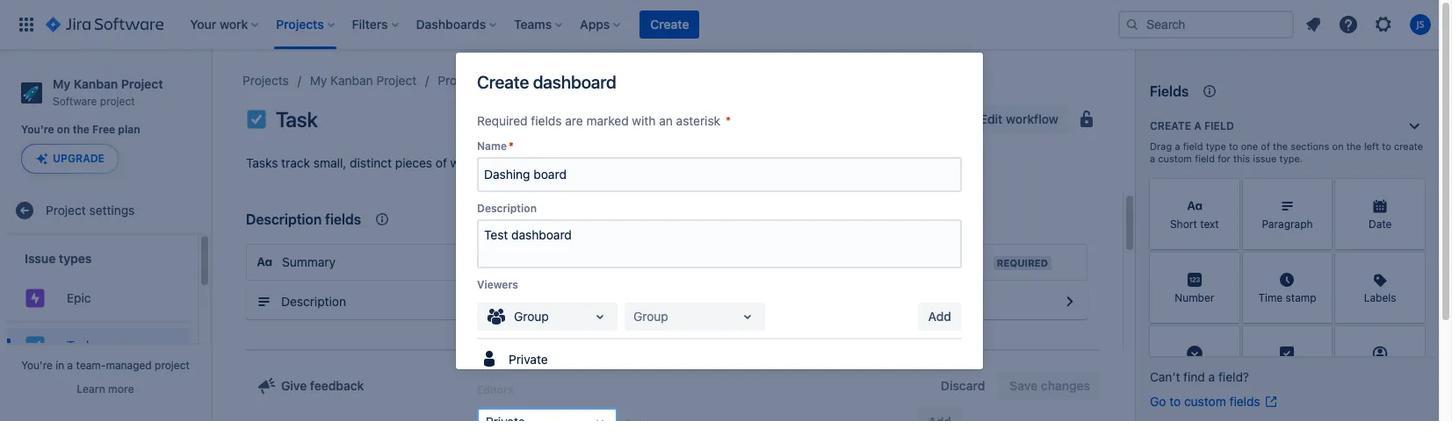 Task type: locate. For each thing, give the bounding box(es) containing it.
required
[[477, 113, 528, 128], [997, 257, 1048, 269]]

issue for group containing issue types
[[25, 251, 56, 266]]

field
[[1204, 119, 1234, 133], [1183, 141, 1203, 152], [1195, 153, 1215, 164]]

0 vertical spatial project
[[100, 95, 135, 108]]

0 vertical spatial types
[[581, 73, 612, 88]]

search image
[[1125, 18, 1139, 32]]

description fields
[[246, 212, 361, 228]]

issue types link
[[548, 70, 612, 91]]

None field
[[479, 159, 960, 191]]

types inside group
[[59, 251, 92, 266]]

2 vertical spatial create
[[1150, 119, 1191, 133]]

2 horizontal spatial to
[[1382, 141, 1392, 152]]

text
[[1200, 218, 1219, 231]]

1 vertical spatial *
[[509, 140, 514, 153]]

on right sections
[[1332, 141, 1344, 152]]

1 horizontal spatial on
[[1332, 141, 1344, 152]]

fields left the this link will be opened in a new tab icon
[[1230, 394, 1260, 409]]

0 vertical spatial *
[[726, 113, 731, 128]]

kanban inside my kanban project software project
[[74, 76, 118, 91]]

project settings
[[438, 73, 527, 88], [46, 203, 135, 218]]

this
[[1233, 153, 1250, 164]]

kanban up software
[[74, 76, 118, 91]]

issue types
[[548, 73, 612, 88], [25, 251, 92, 266]]

group
[[7, 236, 191, 422]]

discard
[[941, 379, 985, 394]]

custom
[[1158, 153, 1192, 164], [1184, 394, 1226, 409]]

1 horizontal spatial types
[[581, 73, 612, 88]]

1 vertical spatial fields
[[325, 212, 361, 228]]

give
[[281, 379, 307, 394]]

viewers
[[477, 278, 518, 292]]

task
[[276, 107, 318, 132], [67, 338, 93, 353]]

0 horizontal spatial issue types
[[25, 251, 92, 266]]

the left left
[[1347, 141, 1362, 152]]

custom down can't find a field?
[[1184, 394, 1226, 409]]

create
[[1394, 141, 1423, 152]]

1 vertical spatial create
[[477, 72, 529, 92]]

1 vertical spatial types
[[59, 251, 92, 266]]

types for group containing issue types
[[59, 251, 92, 266]]

1 horizontal spatial open image
[[737, 307, 758, 328]]

1 horizontal spatial kanban
[[330, 73, 373, 88]]

custom down drag
[[1158, 153, 1192, 164]]

my inside my kanban project software project
[[53, 76, 70, 91]]

0 horizontal spatial types
[[59, 251, 92, 266]]

description inside button
[[281, 294, 346, 309]]

1 horizontal spatial create
[[650, 17, 689, 32]]

tasks
[[246, 156, 278, 170]]

kanban inside my kanban project link
[[330, 73, 373, 88]]

give feedback
[[281, 379, 364, 394]]

1 horizontal spatial issue types
[[548, 73, 612, 88]]

1 horizontal spatial required
[[997, 257, 1048, 269]]

open image
[[590, 307, 611, 328]]

1 vertical spatial required
[[997, 257, 1048, 269]]

task up team-
[[67, 338, 93, 353]]

1 vertical spatial on
[[1332, 141, 1344, 152]]

the left free
[[73, 123, 90, 136]]

1 horizontal spatial project settings link
[[438, 70, 527, 91]]

you're left in
[[21, 359, 53, 373]]

0 vertical spatial create
[[650, 17, 689, 32]]

required for required fields are marked with an asterisk *
[[477, 113, 528, 128]]

to
[[1229, 141, 1238, 152], [1382, 141, 1392, 152], [1170, 394, 1181, 409]]

create inside button
[[650, 17, 689, 32]]

you're for you're in a team-managed project
[[21, 359, 53, 373]]

0 horizontal spatial open image
[[590, 412, 611, 422]]

0 horizontal spatial fields
[[325, 212, 361, 228]]

create
[[650, 17, 689, 32], [477, 72, 529, 92], [1150, 119, 1191, 133]]

1 vertical spatial settings
[[89, 203, 135, 218]]

0 horizontal spatial kanban
[[74, 76, 118, 91]]

on up upgrade button
[[57, 123, 70, 136]]

find
[[1184, 370, 1205, 385]]

1 horizontal spatial *
[[726, 113, 731, 128]]

work.
[[450, 156, 481, 170]]

1 horizontal spatial fields
[[531, 113, 562, 128]]

0 horizontal spatial group
[[514, 309, 549, 324]]

task group
[[7, 322, 191, 369]]

issue types for issue types link
[[548, 73, 612, 88]]

0 vertical spatial custom
[[1158, 153, 1192, 164]]

are
[[565, 113, 583, 128]]

1 horizontal spatial of
[[1261, 141, 1270, 152]]

epic link
[[7, 281, 191, 317]]

1 horizontal spatial group
[[633, 309, 668, 324]]

None text field
[[633, 308, 637, 326]]

issue types inside group
[[25, 251, 92, 266]]

0 horizontal spatial *
[[509, 140, 514, 153]]

fields for description
[[325, 212, 361, 228]]

1 vertical spatial issue types
[[25, 251, 92, 266]]

one
[[1241, 141, 1258, 152]]

1 horizontal spatial the
[[1273, 141, 1288, 152]]

software
[[53, 95, 97, 108]]

* right name
[[509, 140, 514, 153]]

create a field
[[1150, 119, 1234, 133]]

project settings link down upgrade on the top left of the page
[[7, 194, 204, 229]]

number
[[1175, 292, 1215, 305]]

1 vertical spatial project settings link
[[7, 194, 204, 229]]

issue types up are
[[548, 73, 612, 88]]

0 horizontal spatial issue
[[25, 251, 56, 266]]

to right go
[[1170, 394, 1181, 409]]

settings down upgrade on the top left of the page
[[89, 203, 135, 218]]

on
[[57, 123, 70, 136], [1332, 141, 1344, 152]]

group right open image
[[633, 309, 668, 324]]

settings up name *
[[481, 73, 527, 88]]

short
[[1170, 218, 1197, 231]]

go to custom fields link
[[1150, 394, 1278, 411]]

project up pieces at left
[[376, 73, 417, 88]]

0 horizontal spatial create
[[477, 72, 529, 92]]

types up "epic"
[[59, 251, 92, 266]]

my kanban project link
[[310, 70, 417, 91]]

1 vertical spatial project settings
[[46, 203, 135, 218]]

project right managed
[[155, 359, 190, 373]]

1 vertical spatial task
[[67, 338, 93, 353]]

project
[[376, 73, 417, 88], [438, 73, 478, 88], [121, 76, 163, 91], [46, 203, 86, 218]]

0 horizontal spatial project settings
[[46, 203, 135, 218]]

small,
[[313, 156, 346, 170]]

tasks track small, distinct pieces of work.
[[246, 156, 481, 170]]

the up type.
[[1273, 141, 1288, 152]]

pieces
[[395, 156, 432, 170]]

a down more information about the fields icon
[[1194, 119, 1202, 133]]

0 vertical spatial open image
[[737, 307, 758, 328]]

for
[[1218, 153, 1231, 164]]

dashboard
[[533, 72, 616, 92]]

project settings link
[[438, 70, 527, 91], [7, 194, 204, 229]]

track
[[281, 156, 310, 170]]

field up 'type' on the right top
[[1204, 119, 1234, 133]]

project
[[100, 95, 135, 108], [155, 359, 190, 373]]

you're up upgrade button
[[21, 123, 54, 136]]

1 vertical spatial field
[[1183, 141, 1203, 152]]

type.
[[1280, 153, 1303, 164]]

1 horizontal spatial settings
[[481, 73, 527, 88]]

0 horizontal spatial of
[[436, 156, 447, 170]]

of up 'issue'
[[1261, 141, 1270, 152]]

fields left are
[[531, 113, 562, 128]]

0 horizontal spatial task
[[67, 338, 93, 353]]

2 you're from the top
[[21, 359, 53, 373]]

task link
[[7, 329, 191, 364]]

free
[[92, 123, 115, 136]]

description down summary
[[281, 294, 346, 309]]

issue up epic link
[[25, 251, 56, 266]]

0 vertical spatial you're
[[21, 123, 54, 136]]

of left work.
[[436, 156, 447, 170]]

edit workflow button
[[952, 105, 1069, 134]]

types up the 'required fields are marked with an asterisk *'
[[581, 73, 612, 88]]

feedback
[[310, 379, 364, 394]]

to up this
[[1229, 141, 1238, 152]]

types
[[581, 73, 612, 88], [59, 251, 92, 266]]

1 you're from the top
[[21, 123, 54, 136]]

name *
[[477, 140, 514, 153]]

0 vertical spatial required
[[477, 113, 528, 128]]

fields left more information about the context fields icon
[[325, 212, 361, 228]]

time stamp
[[1258, 292, 1317, 305]]

0 vertical spatial field
[[1204, 119, 1234, 133]]

my up software
[[53, 76, 70, 91]]

1 vertical spatial project
[[155, 359, 190, 373]]

2 horizontal spatial create
[[1150, 119, 1191, 133]]

* right asterisk
[[726, 113, 731, 128]]

you're in a team-managed project
[[21, 359, 190, 373]]

marked
[[586, 113, 629, 128]]

0 vertical spatial of
[[1261, 141, 1270, 152]]

learn more
[[77, 383, 134, 396]]

group
[[514, 309, 549, 324], [633, 309, 668, 324]]

project settings up name
[[438, 73, 527, 88]]

1 horizontal spatial my
[[310, 73, 327, 88]]

0 horizontal spatial on
[[57, 123, 70, 136]]

kanban for my kanban project software project
[[74, 76, 118, 91]]

project settings link up name
[[438, 70, 527, 91]]

1 horizontal spatial project
[[155, 359, 190, 373]]

my right the projects
[[310, 73, 327, 88]]

create for create
[[650, 17, 689, 32]]

go
[[1150, 394, 1166, 409]]

0 horizontal spatial my
[[53, 76, 70, 91]]

0 horizontal spatial to
[[1170, 394, 1181, 409]]

group up private
[[514, 309, 549, 324]]

date
[[1369, 218, 1392, 231]]

primary element
[[11, 0, 1118, 49]]

field down create a field
[[1183, 141, 1203, 152]]

create for create a field
[[1150, 119, 1191, 133]]

1 horizontal spatial to
[[1229, 141, 1238, 152]]

open image
[[737, 307, 758, 328], [590, 412, 611, 422]]

my
[[310, 73, 327, 88], [53, 76, 70, 91]]

issue inside group
[[25, 251, 56, 266]]

1 horizontal spatial task
[[276, 107, 318, 132]]

project up plan
[[121, 76, 163, 91]]

to right left
[[1382, 141, 1392, 152]]

issue
[[1253, 153, 1277, 164]]

0 horizontal spatial required
[[477, 113, 528, 128]]

0 horizontal spatial project
[[100, 95, 135, 108]]

0 vertical spatial on
[[57, 123, 70, 136]]

issue
[[548, 73, 577, 88], [25, 251, 56, 266]]

0 vertical spatial project settings
[[438, 73, 527, 88]]

settings
[[481, 73, 527, 88], [89, 203, 135, 218]]

issue types up "epic"
[[25, 251, 92, 266]]

no restrictions image
[[1076, 109, 1097, 130]]

1 vertical spatial issue
[[25, 251, 56, 266]]

2 vertical spatial fields
[[1230, 394, 1260, 409]]

1 vertical spatial you're
[[21, 359, 53, 373]]

field down 'type' on the right top
[[1195, 153, 1215, 164]]

my for my kanban project software project
[[53, 76, 70, 91]]

upgrade
[[53, 152, 104, 165]]

my for my kanban project
[[310, 73, 327, 88]]

0 vertical spatial issue
[[548, 73, 577, 88]]

1 horizontal spatial issue
[[548, 73, 577, 88]]

the
[[73, 123, 90, 136], [1273, 141, 1288, 152], [1347, 141, 1362, 152]]

description down work.
[[477, 202, 537, 215]]

more information about the fields image
[[1199, 81, 1221, 102]]

0 vertical spatial fields
[[531, 113, 562, 128]]

field for create
[[1204, 119, 1234, 133]]

0 vertical spatial settings
[[481, 73, 527, 88]]

2 horizontal spatial fields
[[1230, 394, 1260, 409]]

0 horizontal spatial project settings link
[[7, 194, 204, 229]]

you're
[[21, 123, 54, 136], [21, 359, 53, 373]]

project up plan
[[100, 95, 135, 108]]

kanban up tasks track small, distinct pieces of work.
[[330, 73, 373, 88]]

open field configuration image
[[1060, 292, 1081, 313]]

0 vertical spatial issue types
[[548, 73, 612, 88]]

project up name
[[438, 73, 478, 88]]

description
[[477, 202, 537, 215], [246, 212, 322, 228], [281, 294, 346, 309]]

project settings down upgrade on the top left of the page
[[46, 203, 135, 218]]

task right issue type icon at the left top of the page
[[276, 107, 318, 132]]

*
[[726, 113, 731, 128], [509, 140, 514, 153]]

fields for required
[[531, 113, 562, 128]]

a
[[1194, 119, 1202, 133], [1175, 141, 1180, 152], [1150, 153, 1155, 164], [67, 359, 73, 373], [1209, 370, 1215, 385]]

issue up are
[[548, 73, 577, 88]]

0 vertical spatial project settings link
[[438, 70, 527, 91]]

jira software image
[[46, 14, 164, 35], [46, 14, 164, 35]]



Task type: vqa. For each thing, say whether or not it's contained in the screenshot.
first Default from the bottom
no



Task type: describe. For each thing, give the bounding box(es) containing it.
1 vertical spatial custom
[[1184, 394, 1226, 409]]

short text
[[1170, 218, 1219, 231]]

issue types for group containing issue types
[[25, 251, 92, 266]]

this link will be opened in a new tab image
[[1264, 395, 1278, 409]]

project down upgrade button
[[46, 203, 86, 218]]

2 horizontal spatial the
[[1347, 141, 1362, 152]]

you're for you're on the free plan
[[21, 123, 54, 136]]

private
[[509, 353, 548, 368]]

create banner
[[0, 0, 1452, 49]]

project inside my kanban project software project
[[100, 95, 135, 108]]

Search field
[[1118, 11, 1294, 39]]

team-
[[76, 359, 106, 373]]

distinct
[[350, 156, 392, 170]]

stamp
[[1286, 292, 1317, 305]]

an
[[659, 113, 673, 128]]

group containing issue types
[[7, 236, 191, 422]]

1 horizontal spatial project settings
[[438, 73, 527, 88]]

upgrade button
[[22, 145, 118, 173]]

type
[[1206, 141, 1226, 152]]

workflow
[[1006, 112, 1059, 127]]

edit
[[980, 112, 1003, 127]]

paragraph
[[1262, 218, 1313, 231]]

1 group from the left
[[514, 309, 549, 324]]

create dashboard
[[477, 72, 616, 92]]

Description text field
[[477, 220, 962, 269]]

discard button
[[930, 373, 996, 401]]

0 vertical spatial task
[[276, 107, 318, 132]]

learn more button
[[77, 383, 134, 397]]

on inside drag a field type to one of the sections on the left to create a custom field for this issue type.
[[1332, 141, 1344, 152]]

plan
[[118, 123, 140, 136]]

more
[[108, 383, 134, 396]]

epic
[[67, 291, 91, 306]]

can't find a field?
[[1150, 370, 1249, 385]]

my kanban project software project
[[53, 76, 163, 108]]

custom inside drag a field type to one of the sections on the left to create a custom field for this issue type.
[[1158, 153, 1192, 164]]

2 group from the left
[[633, 309, 668, 324]]

projects link
[[242, 70, 289, 91]]

can't
[[1150, 370, 1180, 385]]

issue for issue types link
[[548, 73, 577, 88]]

description button
[[246, 285, 1088, 320]]

1 vertical spatial open image
[[590, 412, 611, 422]]

a right drag
[[1175, 141, 1180, 152]]

drag
[[1150, 141, 1172, 152]]

a down drag
[[1150, 153, 1155, 164]]

go to custom fields
[[1150, 394, 1260, 409]]

1 vertical spatial of
[[436, 156, 447, 170]]

sections
[[1291, 141, 1330, 152]]

more information about the context fields image
[[372, 209, 393, 230]]

summary
[[282, 255, 336, 270]]

a right find
[[1209, 370, 1215, 385]]

with
[[632, 113, 656, 128]]

required for required
[[997, 257, 1048, 269]]

0 horizontal spatial settings
[[89, 203, 135, 218]]

field for drag
[[1183, 141, 1203, 152]]

asterisk
[[676, 113, 721, 128]]

learn
[[77, 383, 105, 396]]

fields
[[1150, 83, 1189, 99]]

required fields are marked with an asterisk *
[[477, 113, 731, 128]]

types for issue types link
[[581, 73, 612, 88]]

field?
[[1219, 370, 1249, 385]]

give feedback button
[[246, 373, 375, 401]]

create for create dashboard
[[477, 72, 529, 92]]

task inside group
[[67, 338, 93, 353]]

kanban for my kanban project
[[330, 73, 373, 88]]

project inside my kanban project software project
[[121, 76, 163, 91]]

projects
[[242, 73, 289, 88]]

edit workflow
[[980, 112, 1059, 127]]

Editors text field
[[486, 414, 489, 422]]

description up summary
[[246, 212, 322, 228]]

managed
[[106, 359, 152, 373]]

add
[[928, 309, 951, 324]]

issue type icon image
[[246, 109, 267, 130]]

2 vertical spatial field
[[1195, 153, 1215, 164]]

of inside drag a field type to one of the sections on the left to create a custom field for this issue type.
[[1261, 141, 1270, 152]]

editors
[[477, 384, 514, 397]]

create button
[[640, 11, 700, 39]]

a right in
[[67, 359, 73, 373]]

time
[[1258, 292, 1283, 305]]

you're on the free plan
[[21, 123, 140, 136]]

left
[[1364, 141, 1379, 152]]

add button
[[918, 303, 962, 331]]

name
[[477, 140, 507, 153]]

drag a field type to one of the sections on the left to create a custom field for this issue type.
[[1150, 141, 1423, 164]]

in
[[56, 359, 64, 373]]

my kanban project
[[310, 73, 417, 88]]

labels
[[1364, 292, 1397, 305]]

0 horizontal spatial the
[[73, 123, 90, 136]]



